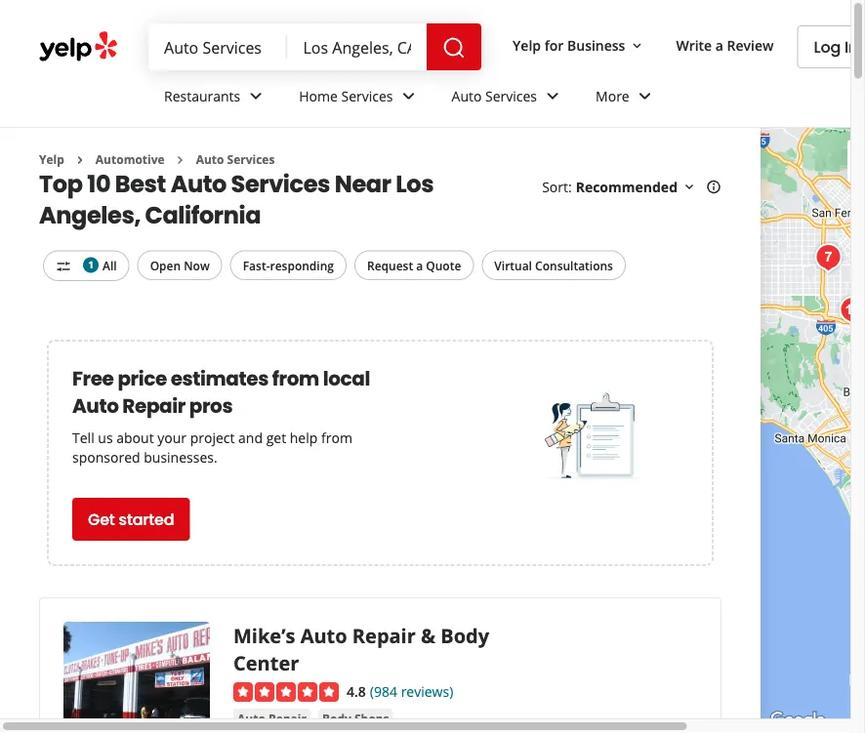 Task type: vqa. For each thing, say whether or not it's contained in the screenshot.
2nd Start from the top
no



Task type: locate. For each thing, give the bounding box(es) containing it.
body inside button
[[322, 710, 351, 726]]

24 chevron down v2 image down for
[[541, 84, 564, 108]]

request a quote
[[367, 257, 461, 273]]

body shops
[[322, 710, 389, 726]]

0 horizontal spatial none field
[[164, 36, 272, 58]]

Find text field
[[164, 36, 272, 58]]

3 24 chevron down v2 image from the left
[[541, 84, 564, 108]]

automotive link
[[96, 151, 165, 167]]

yelp for yelp for business
[[513, 36, 541, 54]]

auto
[[452, 86, 482, 105], [196, 151, 224, 167], [171, 167, 226, 200], [72, 392, 119, 420], [300, 622, 347, 649], [237, 710, 265, 726]]

24 chevron down v2 image
[[244, 84, 268, 108], [397, 84, 420, 108], [541, 84, 564, 108]]

auto repair
[[237, 710, 306, 726]]

a inside write a review link
[[715, 36, 723, 54]]

auto services link right 16 chevron right v2 icon
[[196, 151, 275, 167]]

2 horizontal spatial repair
[[352, 622, 416, 649]]

24 chevron down v2 image inside home services link
[[397, 84, 420, 108]]

price
[[118, 365, 167, 392]]

now
[[184, 257, 210, 273]]

16 info v2 image
[[706, 179, 722, 195]]

none field up "home services"
[[303, 36, 411, 58]]

0 horizontal spatial 16 chevron down v2 image
[[629, 38, 645, 54]]

16 chevron down v2 image inside yelp for business button
[[629, 38, 645, 54]]

log in
[[814, 36, 858, 58]]

yelp inside button
[[513, 36, 541, 54]]

1 vertical spatial 16 chevron down v2 image
[[681, 179, 697, 195]]

None search field
[[148, 23, 485, 70]]

yelp left for
[[513, 36, 541, 54]]

1 vertical spatial body
[[322, 710, 351, 726]]

1 horizontal spatial auto services link
[[436, 70, 580, 127]]

24 chevron down v2 image right restaurants
[[244, 84, 268, 108]]

auto services link
[[436, 70, 580, 127], [196, 151, 275, 167]]

a
[[715, 36, 723, 54], [416, 257, 423, 273]]

16 chevron down v2 image for recommended
[[681, 179, 697, 195]]

fast-
[[243, 257, 270, 273]]

repair
[[122, 392, 185, 420], [352, 622, 416, 649], [268, 710, 306, 726]]

1 horizontal spatial repair
[[268, 710, 306, 726]]

free
[[72, 365, 114, 392]]

repair up your
[[122, 392, 185, 420]]

repair left &
[[352, 622, 416, 649]]

pros
[[189, 392, 233, 420]]

auto inside top 10 best auto services near los angeles, california
[[171, 167, 226, 200]]

1 24 chevron down v2 image from the left
[[244, 84, 268, 108]]

from right help
[[321, 428, 352, 446]]

2 24 chevron down v2 image from the left
[[397, 84, 420, 108]]

fast-responding
[[243, 257, 334, 273]]

0 vertical spatial 16 chevron down v2 image
[[629, 38, 645, 54]]

auto inside mike's auto repair & body center
[[300, 622, 347, 649]]

los
[[396, 167, 434, 200]]

yelp
[[513, 36, 541, 54], [39, 151, 64, 167]]

a for write
[[715, 36, 723, 54]]

business
[[567, 36, 625, 54]]

0 vertical spatial auto services
[[452, 86, 537, 105]]

0 horizontal spatial repair
[[122, 392, 185, 420]]

1 vertical spatial auto services
[[196, 151, 275, 167]]

near
[[335, 167, 391, 200]]

angeles,
[[39, 199, 140, 231]]

services inside top 10 best auto services near los angeles, california
[[231, 167, 330, 200]]

1 none field from the left
[[164, 36, 272, 58]]

body
[[441, 622, 489, 649], [322, 710, 351, 726]]

estimates
[[171, 365, 268, 392]]

sort:
[[542, 178, 572, 196]]

1 vertical spatial a
[[416, 257, 423, 273]]

home
[[299, 86, 338, 105]]

(984 reviews)
[[370, 682, 453, 700]]

auto inside "free price estimates from local auto repair pros tell us about your project and get help from sponsored businesses."
[[72, 392, 119, 420]]

1 vertical spatial repair
[[352, 622, 416, 649]]

log in link
[[797, 25, 865, 68]]

auto right 16 chevron right v2 icon
[[196, 151, 224, 167]]

all
[[103, 257, 117, 273]]

auto right mike's
[[300, 622, 347, 649]]

auto down 4.8 star rating image
[[237, 710, 265, 726]]

auto right the 'best'
[[171, 167, 226, 200]]

1 vertical spatial from
[[321, 428, 352, 446]]

sponsored
[[72, 447, 140, 466]]

open now
[[150, 257, 210, 273]]

free price estimates from local auto repair pros tell us about your project and get help from sponsored businesses.
[[72, 365, 370, 466]]

from left local
[[272, 365, 319, 392]]

services up fast-responding button
[[231, 167, 330, 200]]

a for request
[[416, 257, 423, 273]]

your
[[157, 428, 187, 446]]

in
[[845, 36, 858, 58]]

virtual consultations button
[[482, 250, 626, 280]]

services
[[341, 86, 393, 105], [485, 86, 537, 105], [227, 151, 275, 167], [231, 167, 330, 200]]

4.8 star rating image
[[233, 682, 339, 702]]

0 horizontal spatial yelp
[[39, 151, 64, 167]]

None field
[[164, 36, 272, 58], [303, 36, 411, 58]]

auto services link down for
[[436, 70, 580, 127]]

yelp left 16 chevron right v2 image
[[39, 151, 64, 167]]

body down 4.8
[[322, 710, 351, 726]]

24 chevron down v2 image right "home services"
[[397, 84, 420, 108]]

restaurants
[[164, 86, 240, 105]]

a left quote
[[416, 257, 423, 273]]

fast-responding button
[[230, 250, 347, 280]]

top 10 best auto services near los angeles, california
[[39, 167, 434, 231]]

auto services
[[452, 86, 537, 105], [196, 151, 275, 167]]

0 vertical spatial yelp
[[513, 36, 541, 54]]

open now button
[[137, 250, 222, 280]]

mike's auto repair & body center link
[[233, 622, 489, 676]]

0 horizontal spatial a
[[416, 257, 423, 273]]

none field near
[[303, 36, 411, 58]]

1 horizontal spatial auto services
[[452, 86, 537, 105]]

a inside the request a quote button
[[416, 257, 423, 273]]

auto services inside business categories element
[[452, 86, 537, 105]]

0 horizontal spatial 24 chevron down v2 image
[[244, 84, 268, 108]]

yelp for yelp 'link' at the top
[[39, 151, 64, 167]]

virtual
[[494, 257, 532, 273]]

a right write
[[715, 36, 723, 54]]

write a review
[[676, 36, 774, 54]]

1 horizontal spatial yelp
[[513, 36, 541, 54]]

0 horizontal spatial from
[[272, 365, 319, 392]]

auto up us in the left bottom of the page
[[72, 392, 119, 420]]

auto services down search 'icon'
[[452, 86, 537, 105]]

auto services right 16 chevron right v2 icon
[[196, 151, 275, 167]]

1 horizontal spatial a
[[715, 36, 723, 54]]

2 none field from the left
[[303, 36, 411, 58]]

mike's
[[233, 622, 295, 649]]

2 horizontal spatial 24 chevron down v2 image
[[541, 84, 564, 108]]

auto repair button
[[233, 709, 310, 728]]

1 horizontal spatial body
[[441, 622, 489, 649]]

from
[[272, 365, 319, 392], [321, 428, 352, 446]]

log
[[814, 36, 841, 58]]

1 vertical spatial yelp
[[39, 151, 64, 167]]

1 horizontal spatial 16 chevron down v2 image
[[681, 179, 697, 195]]

virtual consultations
[[494, 257, 613, 273]]

0 horizontal spatial body
[[322, 710, 351, 726]]

get started button
[[72, 498, 190, 541]]

1 horizontal spatial none field
[[303, 36, 411, 58]]

auto down search 'icon'
[[452, 86, 482, 105]]

1 horizontal spatial from
[[321, 428, 352, 446]]

filters group
[[39, 250, 630, 281]]

0 vertical spatial repair
[[122, 392, 185, 420]]

16 chevron down v2 image right business
[[629, 38, 645, 54]]

none field "find"
[[164, 36, 272, 58]]

16 chevron down v2 image inside recommended dropdown button
[[681, 179, 697, 195]]

auto inside business categories element
[[452, 86, 482, 105]]

responding
[[270, 257, 334, 273]]

24 chevron down v2 image inside restaurants link
[[244, 84, 268, 108]]

0 vertical spatial body
[[441, 622, 489, 649]]

body right &
[[441, 622, 489, 649]]

1 horizontal spatial 24 chevron down v2 image
[[397, 84, 420, 108]]

0 vertical spatial a
[[715, 36, 723, 54]]

repair down 4.8 star rating image
[[268, 710, 306, 726]]

16 chevron down v2 image left 16 info v2 icon on the top right of the page
[[681, 179, 697, 195]]

none field up restaurants
[[164, 36, 272, 58]]

0 horizontal spatial auto services
[[196, 151, 275, 167]]

0 horizontal spatial auto services link
[[196, 151, 275, 167]]

16 chevron down v2 image
[[629, 38, 645, 54], [681, 179, 697, 195]]

2 vertical spatial repair
[[268, 710, 306, 726]]



Task type: describe. For each thing, give the bounding box(es) containing it.
body shops link
[[318, 709, 393, 728]]

get started
[[88, 508, 174, 530]]

california
[[145, 199, 261, 231]]

1 vertical spatial auto services link
[[196, 151, 275, 167]]

us
[[98, 428, 113, 446]]

body shops button
[[318, 709, 393, 728]]

business categories element
[[148, 70, 865, 127]]

services down restaurants link
[[227, 151, 275, 167]]

map region
[[571, 0, 865, 733]]

0 vertical spatial auto services link
[[436, 70, 580, 127]]

shops
[[354, 710, 389, 726]]

1 all
[[88, 257, 117, 273]]

10
[[87, 167, 110, 200]]

body inside mike's auto repair & body center
[[441, 622, 489, 649]]

about
[[116, 428, 154, 446]]

open
[[150, 257, 181, 273]]

4.8
[[347, 682, 366, 700]]

home services link
[[283, 70, 436, 127]]

services down yelp for business at top right
[[485, 86, 537, 105]]

search image
[[442, 36, 466, 60]]

tell
[[72, 428, 94, 446]]

top
[[39, 167, 83, 200]]

project
[[190, 428, 235, 446]]

get
[[88, 508, 115, 530]]

google image
[[765, 708, 830, 733]]

mike's auto repair & body center image
[[63, 622, 210, 733]]

recommended
[[576, 178, 678, 196]]

review
[[727, 36, 774, 54]]

auto repair link
[[233, 709, 310, 728]]

mike's auto repair & body center
[[233, 622, 489, 676]]

repair inside button
[[268, 710, 306, 726]]

services right 'home'
[[341, 86, 393, 105]]

(984 reviews) link
[[370, 680, 453, 701]]

for
[[544, 36, 564, 54]]

1
[[88, 258, 94, 271]]

restaurants link
[[148, 70, 283, 127]]

get
[[266, 428, 286, 446]]

andre's automotive image
[[833, 291, 865, 330]]

repair inside "free price estimates from local auto repair pros tell us about your project and get help from sponsored businesses."
[[122, 392, 185, 420]]

yelp link
[[39, 151, 64, 167]]

write
[[676, 36, 712, 54]]

write a review link
[[668, 27, 782, 63]]

best
[[115, 167, 166, 200]]

center
[[233, 650, 299, 676]]

24 chevron down v2 image
[[633, 84, 657, 108]]

and
[[238, 428, 263, 446]]

yelp for business button
[[505, 27, 653, 63]]

quote
[[426, 257, 461, 273]]

(984
[[370, 682, 397, 700]]

16 chevron right v2 image
[[72, 152, 88, 168]]

24 chevron down v2 image for auto services
[[541, 84, 564, 108]]

home services
[[299, 86, 393, 105]]

24 chevron down v2 image for restaurants
[[244, 84, 268, 108]]

more
[[596, 86, 629, 105]]

reviews)
[[401, 682, 453, 700]]

precision auto clinic image
[[809, 238, 848, 277]]

0 vertical spatial from
[[272, 365, 319, 392]]

repair inside mike's auto repair & body center
[[352, 622, 416, 649]]

yelp for business
[[513, 36, 625, 54]]

&
[[421, 622, 435, 649]]

16 chevron down v2 image for yelp for business
[[629, 38, 645, 54]]

more link
[[580, 70, 672, 127]]

auto inside button
[[237, 710, 265, 726]]

16 chevron right v2 image
[[172, 152, 188, 168]]

16 filter v2 image
[[56, 259, 71, 274]]

request a quote button
[[354, 250, 474, 280]]

request
[[367, 257, 413, 273]]

free price estimates from local auto repair pros image
[[544, 387, 642, 485]]

24 chevron down v2 image for home services
[[397, 84, 420, 108]]

started
[[119, 508, 174, 530]]

automotive
[[96, 151, 165, 167]]

4.8 link
[[347, 680, 366, 701]]

Near text field
[[303, 36, 411, 58]]

local
[[323, 365, 370, 392]]

businesses.
[[144, 447, 217, 466]]

help
[[290, 428, 318, 446]]

recommended button
[[576, 178, 697, 196]]

consultations
[[535, 257, 613, 273]]



